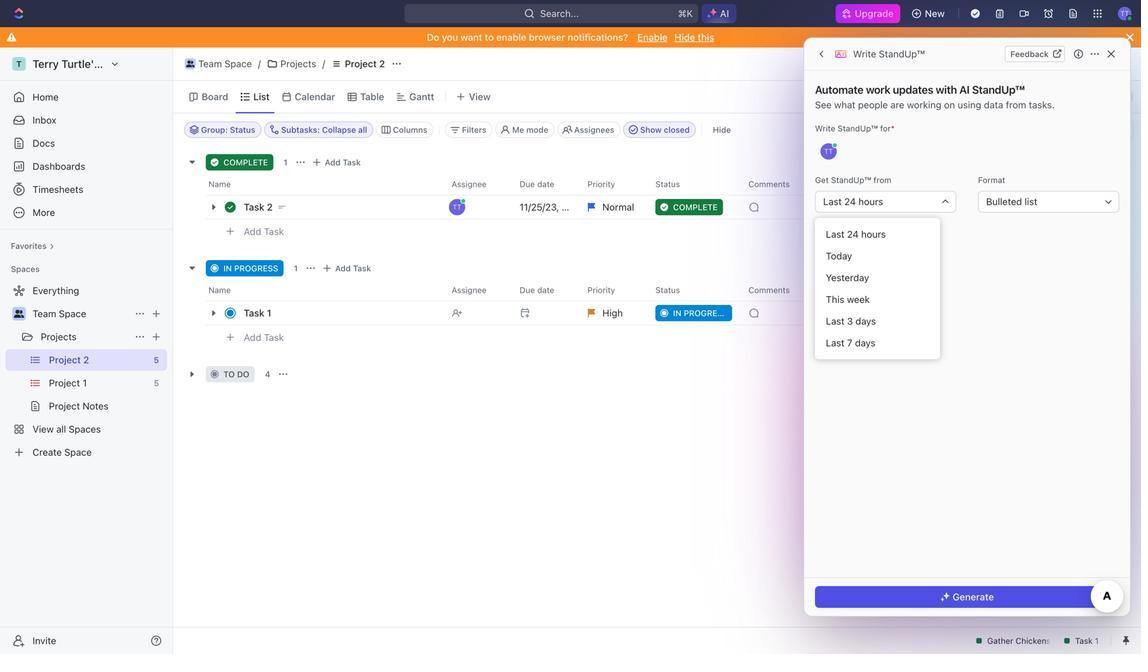 Task type: vqa. For each thing, say whether or not it's contained in the screenshot.
Autosave view button
no



Task type: describe. For each thing, give the bounding box(es) containing it.
add task up task 1 link
[[335, 264, 371, 273]]

today button
[[821, 245, 935, 267]]

in progress
[[224, 264, 278, 273]]

last 3 days
[[826, 316, 877, 327]]

get
[[816, 175, 829, 185]]

timesheets
[[33, 184, 83, 195]]

add up task 1 link
[[335, 264, 351, 273]]

projects link inside tree
[[41, 326, 129, 348]]

list
[[254, 91, 270, 102]]

complete
[[224, 158, 268, 167]]

hide button
[[925, 87, 967, 106]]

hours inside last 24 hours dropdown button
[[859, 196, 884, 207]]

write standup™
[[854, 48, 926, 59]]

add task down the task 1
[[244, 332, 284, 343]]

assignees button
[[558, 122, 621, 138]]

2 vertical spatial 1
[[267, 308, 272, 319]]

last inside button
[[826, 316, 845, 327]]

1 horizontal spatial team
[[198, 58, 222, 69]]

share
[[978, 58, 1004, 69]]

standup™ for write standup™
[[879, 48, 926, 59]]

updates
[[893, 83, 934, 96]]

2 for task 2
[[267, 202, 273, 213]]

days for last 7 days
[[856, 337, 876, 349]]

favorites button
[[5, 238, 60, 254]]

0 vertical spatial last 24 hours button
[[816, 191, 957, 213]]

docs link
[[5, 133, 167, 154]]

add down the task 1
[[244, 332, 262, 343]]

enable
[[497, 32, 527, 43]]

add down task 2
[[244, 226, 262, 237]]

docs
[[33, 138, 55, 149]]

add task button down task 2
[[238, 224, 290, 240]]

task down task 2
[[264, 226, 284, 237]]

24 inside dropdown button
[[845, 196, 856, 207]]

automate work updates with ai standup™ see what people are working on using data from tasks.
[[816, 83, 1055, 110]]

calendar
[[295, 91, 335, 102]]

project 2
[[345, 58, 385, 69]]

automate
[[816, 83, 864, 96]]

task up task 2 'link'
[[343, 158, 361, 167]]

team inside tree
[[33, 308, 56, 319]]

space inside "sidebar" navigation
[[59, 308, 86, 319]]

1 horizontal spatial projects link
[[264, 56, 320, 72]]

0 vertical spatial space
[[225, 58, 252, 69]]

task 1 link
[[241, 303, 441, 323]]

upgrade
[[855, 8, 894, 19]]

inbox link
[[5, 109, 167, 131]]

progress
[[234, 264, 278, 273]]

2 / from the left
[[323, 58, 325, 69]]

1 / from the left
[[258, 58, 261, 69]]

enable
[[638, 32, 668, 43]]

standup™ for get standup™ from
[[832, 175, 872, 185]]

0 horizontal spatial hide
[[675, 32, 696, 43]]

inbox
[[33, 115, 56, 126]]

using
[[958, 99, 982, 110]]

hide button
[[708, 122, 737, 138]]

calendar link
[[292, 87, 335, 106]]

this week button
[[821, 289, 935, 311]]

1 for in progress
[[294, 264, 298, 273]]

working
[[908, 99, 942, 110]]

1 for complete
[[284, 158, 288, 167]]

see
[[816, 99, 832, 110]]

are
[[891, 99, 905, 110]]

notifications?
[[568, 32, 629, 43]]

board link
[[199, 87, 228, 106]]

new button
[[906, 3, 954, 24]]

gantt link
[[407, 87, 435, 106]]

search button
[[870, 87, 923, 106]]

automations button
[[1019, 54, 1089, 74]]

days for last 3 days
[[856, 316, 877, 327]]

tree inside "sidebar" navigation
[[5, 280, 167, 464]]

task 1
[[244, 308, 272, 319]]

this
[[698, 32, 715, 43]]

7
[[848, 337, 853, 349]]

task 2
[[244, 202, 273, 213]]

yesterday
[[826, 272, 870, 283]]

search
[[887, 91, 919, 102]]

home
[[33, 91, 59, 103]]

week
[[848, 294, 870, 305]]

task inside 'link'
[[244, 202, 265, 213]]

task down progress
[[244, 308, 265, 319]]

project 2 link
[[328, 56, 389, 72]]

work
[[866, 83, 891, 96]]

projects inside tree
[[41, 331, 77, 343]]

last 7 days
[[826, 337, 876, 349]]

last inside button
[[826, 337, 845, 349]]

invite
[[33, 635, 56, 647]]

add task button up task 1 link
[[319, 260, 377, 277]]

home link
[[5, 86, 167, 108]]

add task button down the task 1
[[238, 330, 290, 346]]

table
[[360, 91, 385, 102]]

share button
[[970, 53, 1012, 75]]

Search tasks... text field
[[998, 120, 1134, 140]]

board
[[202, 91, 228, 102]]

dashboards link
[[5, 156, 167, 177]]



Task type: locate. For each thing, give the bounding box(es) containing it.
0 vertical spatial team space link
[[181, 56, 255, 72]]

team space inside "sidebar" navigation
[[33, 308, 86, 319]]

0 horizontal spatial team space link
[[33, 303, 129, 325]]

write
[[854, 48, 877, 59], [816, 124, 836, 133]]

1 vertical spatial to
[[224, 370, 235, 379]]

today
[[826, 250, 853, 262]]

0 vertical spatial hide
[[675, 32, 696, 43]]

ai
[[960, 83, 970, 96]]

hide inside hide dropdown button
[[942, 91, 963, 102]]

0 horizontal spatial to
[[224, 370, 235, 379]]

add task button up task 2 'link'
[[309, 154, 366, 171]]

from up last 24 hours dropdown button
[[874, 175, 892, 185]]

add task down task 2
[[244, 226, 284, 237]]

last 24 hours button down get standup™ from at right
[[816, 191, 957, 213]]

0 horizontal spatial space
[[59, 308, 86, 319]]

on
[[945, 99, 956, 110]]

standup™
[[879, 48, 926, 59], [973, 83, 1025, 96], [838, 124, 878, 133], [832, 175, 872, 185]]

team
[[198, 58, 222, 69], [33, 308, 56, 319]]

24 up 'today'
[[848, 229, 859, 240]]

with
[[936, 83, 958, 96]]

sidebar navigation
[[0, 48, 173, 655]]

space up list link
[[225, 58, 252, 69]]

what
[[835, 99, 856, 110]]

write down see
[[816, 124, 836, 133]]

1 right progress
[[294, 264, 298, 273]]

to
[[485, 32, 494, 43], [224, 370, 235, 379]]

from
[[1007, 99, 1027, 110], [874, 175, 892, 185]]

tree
[[5, 280, 167, 464]]

add task button
[[309, 154, 366, 171], [238, 224, 290, 240], [319, 260, 377, 277], [238, 330, 290, 346]]

0 horizontal spatial 1
[[267, 308, 272, 319]]

1 vertical spatial last 24 hours button
[[821, 224, 935, 245]]

add task
[[325, 158, 361, 167], [244, 226, 284, 237], [335, 264, 371, 273], [244, 332, 284, 343]]

1 vertical spatial 24
[[848, 229, 859, 240]]

upgrade link
[[836, 4, 901, 23]]

1 horizontal spatial space
[[225, 58, 252, 69]]

team space right user group image
[[33, 308, 86, 319]]

want
[[461, 32, 483, 43]]

for
[[881, 124, 891, 133]]

last 24 hours up 'today'
[[826, 229, 887, 240]]

customize
[[987, 91, 1035, 102]]

0 horizontal spatial team
[[33, 308, 56, 319]]

task down complete
[[244, 202, 265, 213]]

write up work
[[854, 48, 877, 59]]

1 horizontal spatial /
[[323, 58, 325, 69]]

from inside "automate work updates with ai standup™ see what people are working on using data from tasks."
[[1007, 99, 1027, 110]]

hours up today button
[[862, 229, 887, 240]]

tasks.
[[1030, 99, 1055, 110]]

1 vertical spatial space
[[59, 308, 86, 319]]

standup™ right get
[[832, 175, 872, 185]]

/ up calendar at the left top of the page
[[323, 58, 325, 69]]

1 vertical spatial hours
[[862, 229, 887, 240]]

last 24 hours button
[[816, 191, 957, 213]]

2 horizontal spatial 1
[[294, 264, 298, 273]]

last 24 hours
[[824, 196, 884, 207], [826, 229, 887, 240]]

last up 'today'
[[826, 229, 845, 240]]

1 vertical spatial team space
[[33, 308, 86, 319]]

team right user group icon at the left of page
[[198, 58, 222, 69]]

0 vertical spatial team
[[198, 58, 222, 69]]

feedback button
[[1006, 46, 1066, 62]]

browser
[[529, 32, 566, 43]]

0 horizontal spatial 2
[[267, 202, 273, 213]]

task down the task 1
[[264, 332, 284, 343]]

add task up task 2 'link'
[[325, 158, 361, 167]]

timesheets link
[[5, 179, 167, 201]]

1 horizontal spatial team space link
[[181, 56, 255, 72]]

last left "3"
[[826, 316, 845, 327]]

1 vertical spatial hide
[[942, 91, 963, 102]]

new
[[925, 8, 945, 19]]

1 vertical spatial 2
[[267, 202, 273, 213]]

0 horizontal spatial from
[[874, 175, 892, 185]]

0 horizontal spatial /
[[258, 58, 261, 69]]

add
[[325, 158, 341, 167], [244, 226, 262, 237], [335, 264, 351, 273], [244, 332, 262, 343]]

from right the data
[[1007, 99, 1027, 110]]

1 vertical spatial team space link
[[33, 303, 129, 325]]

standup™ down what
[[838, 124, 878, 133]]

0 vertical spatial hours
[[859, 196, 884, 207]]

1 horizontal spatial projects
[[281, 58, 316, 69]]

0 vertical spatial from
[[1007, 99, 1027, 110]]

4
[[265, 370, 271, 379]]

project
[[345, 58, 377, 69]]

2 for project 2
[[379, 58, 385, 69]]

2 inside 'link'
[[267, 202, 273, 213]]

projects
[[281, 58, 316, 69], [41, 331, 77, 343]]

user group image
[[186, 60, 195, 67]]

2 horizontal spatial hide
[[942, 91, 963, 102]]

do
[[237, 370, 250, 379]]

1 down progress
[[267, 308, 272, 319]]

last down get
[[824, 196, 842, 207]]

/ up the list
[[258, 58, 261, 69]]

1 vertical spatial 1
[[294, 264, 298, 273]]

1 vertical spatial team
[[33, 308, 56, 319]]

days right "3"
[[856, 316, 877, 327]]

1 vertical spatial from
[[874, 175, 892, 185]]

space
[[225, 58, 252, 69], [59, 308, 86, 319]]

standup™ up the data
[[973, 83, 1025, 96]]

last 3 days button
[[821, 311, 935, 332]]

format
[[979, 175, 1006, 185]]

team space link up "board"
[[181, 56, 255, 72]]

0 vertical spatial last 24 hours
[[824, 196, 884, 207]]

standup™ inside "automate work updates with ai standup™ see what people are working on using data from tasks."
[[973, 83, 1025, 96]]

hours down get standup™ from at right
[[859, 196, 884, 207]]

standup™ up updates
[[879, 48, 926, 59]]

projects link
[[264, 56, 320, 72], [41, 326, 129, 348]]

/
[[258, 58, 261, 69], [323, 58, 325, 69]]

write for write standup™
[[854, 48, 877, 59]]

0 vertical spatial 24
[[845, 196, 856, 207]]

user group image
[[14, 310, 24, 318]]

last
[[824, 196, 842, 207], [826, 229, 845, 240], [826, 316, 845, 327], [826, 337, 845, 349]]

0 horizontal spatial projects
[[41, 331, 77, 343]]

1 right complete
[[284, 158, 288, 167]]

task 2 link
[[241, 197, 441, 217]]

to left do
[[224, 370, 235, 379]]

tree containing team space
[[5, 280, 167, 464]]

1 horizontal spatial hide
[[713, 125, 731, 135]]

1 vertical spatial projects link
[[41, 326, 129, 348]]

days inside button
[[856, 316, 877, 327]]

feedback
[[1011, 49, 1049, 59]]

*
[[891, 124, 895, 133]]

0 vertical spatial to
[[485, 32, 494, 43]]

customize button
[[969, 87, 1039, 106]]

generate
[[953, 592, 995, 603]]

task up task 1 link
[[353, 264, 371, 273]]

team right user group image
[[33, 308, 56, 319]]

last 24 hours down get standup™ from at right
[[824, 196, 884, 207]]

last 24 hours inside last 24 hours dropdown button
[[824, 196, 884, 207]]

to do
[[224, 370, 250, 379]]

1
[[284, 158, 288, 167], [294, 264, 298, 273], [267, 308, 272, 319]]

team space link inside tree
[[33, 303, 129, 325]]

2 right project
[[379, 58, 385, 69]]

team space link right user group image
[[33, 303, 129, 325]]

0 horizontal spatial team space
[[33, 308, 86, 319]]

⌘k
[[679, 8, 693, 19]]

dashboards
[[33, 161, 85, 172]]

standup™ for write standup™ for *
[[838, 124, 878, 133]]

last left 7 at the right of page
[[826, 337, 845, 349]]

write standup™ for *
[[816, 124, 895, 133]]

last inside dropdown button
[[824, 196, 842, 207]]

1 horizontal spatial to
[[485, 32, 494, 43]]

search...
[[541, 8, 579, 19]]

3
[[848, 316, 854, 327]]

days right 7 at the right of page
[[856, 337, 876, 349]]

0 vertical spatial 2
[[379, 58, 385, 69]]

1 horizontal spatial 1
[[284, 158, 288, 167]]

0 vertical spatial team space
[[198, 58, 252, 69]]

assignees
[[575, 125, 615, 135]]

add up task 2 'link'
[[325, 158, 341, 167]]

team space up "board"
[[198, 58, 252, 69]]

1 vertical spatial days
[[856, 337, 876, 349]]

1 horizontal spatial team space
[[198, 58, 252, 69]]

generate button
[[816, 587, 1120, 608]]

hide inside hide button
[[713, 125, 731, 135]]

get standup™ from
[[816, 175, 892, 185]]

1 horizontal spatial 2
[[379, 58, 385, 69]]

2 vertical spatial hide
[[713, 125, 731, 135]]

0 vertical spatial 1
[[284, 158, 288, 167]]

hours
[[859, 196, 884, 207], [862, 229, 887, 240]]

spaces
[[11, 264, 40, 274]]

write for write standup™ for *
[[816, 124, 836, 133]]

last 7 days button
[[821, 332, 935, 354]]

to right the want
[[485, 32, 494, 43]]

data
[[985, 99, 1004, 110]]

task
[[343, 158, 361, 167], [244, 202, 265, 213], [264, 226, 284, 237], [353, 264, 371, 273], [244, 308, 265, 319], [264, 332, 284, 343]]

0 horizontal spatial write
[[816, 124, 836, 133]]

2
[[379, 58, 385, 69], [267, 202, 273, 213]]

1 vertical spatial write
[[816, 124, 836, 133]]

1 vertical spatial projects
[[41, 331, 77, 343]]

24 down get standup™ from at right
[[845, 196, 856, 207]]

0 vertical spatial projects
[[281, 58, 316, 69]]

space right user group image
[[59, 308, 86, 319]]

yesterday button
[[821, 267, 935, 289]]

last 24 hours button down last 24 hours dropdown button
[[821, 224, 935, 245]]

1 vertical spatial last 24 hours
[[826, 229, 887, 240]]

you
[[442, 32, 458, 43]]

24
[[845, 196, 856, 207], [848, 229, 859, 240]]

2 down complete
[[267, 202, 273, 213]]

this
[[826, 294, 845, 305]]

0 vertical spatial write
[[854, 48, 877, 59]]

0 vertical spatial days
[[856, 316, 877, 327]]

automations
[[1025, 58, 1082, 69]]

favorites
[[11, 241, 47, 251]]

do
[[427, 32, 440, 43]]

list link
[[251, 87, 270, 106]]

1 horizontal spatial from
[[1007, 99, 1027, 110]]

do you want to enable browser notifications? enable hide this
[[427, 32, 715, 43]]

days inside button
[[856, 337, 876, 349]]

in
[[224, 264, 232, 273]]

gantt
[[410, 91, 435, 102]]

0 horizontal spatial projects link
[[41, 326, 129, 348]]

1 horizontal spatial write
[[854, 48, 877, 59]]

0 vertical spatial projects link
[[264, 56, 320, 72]]



